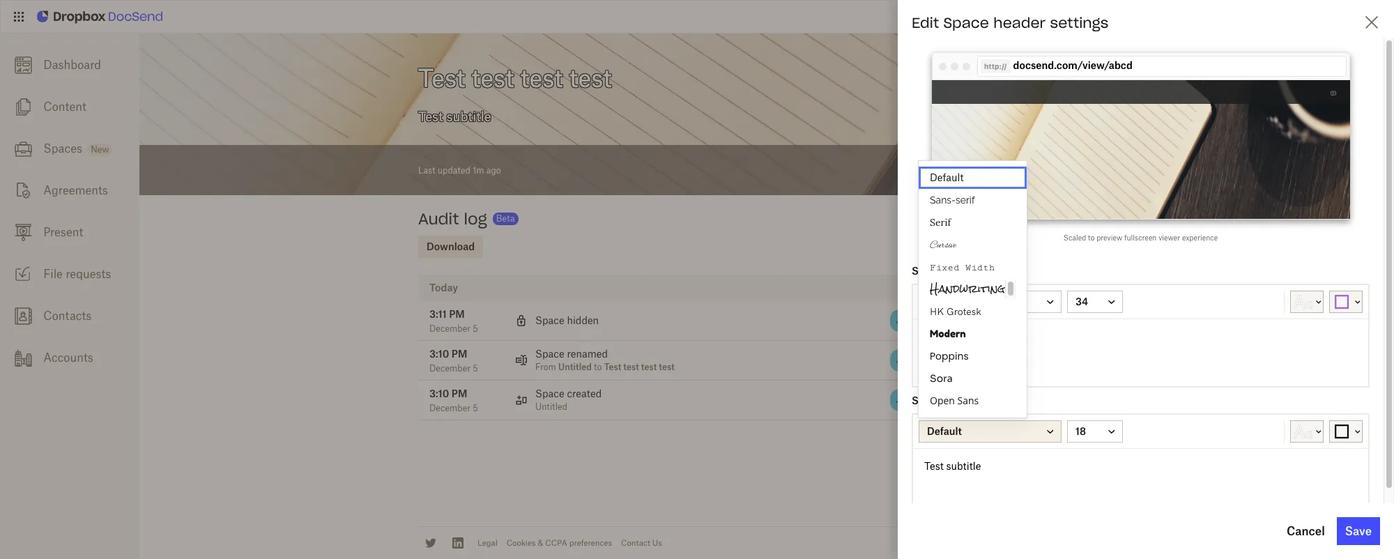 Task type: describe. For each thing, give the bounding box(es) containing it.
cookies & ccpa preferences link
[[507, 538, 612, 548]]

fixed width handwriting hk grotesk
[[930, 262, 1006, 318]]

space for space description
[[912, 395, 942, 407]]

test subtitle
[[943, 197, 972, 203]]

header
[[994, 14, 1046, 31]]

width
[[966, 262, 995, 273]]

file requests link
[[0, 253, 139, 295]]

share button
[[1066, 156, 1115, 184]]

contacts
[[43, 309, 92, 323]]

agreements
[[43, 183, 108, 197]]

receive image
[[14, 266, 32, 283]]

subtitle
[[954, 197, 972, 203]]

space right edit
[[944, 14, 990, 31]]

5 for space renamed
[[473, 363, 478, 374]]

present link
[[0, 211, 139, 253]]

viewer
[[1159, 234, 1181, 242]]

cancel button
[[1279, 517, 1334, 545]]

1m
[[473, 165, 484, 175]]

file
[[43, 267, 63, 281]]

sidebar spaces image
[[14, 140, 32, 157]]

test for test test test test
[[943, 174, 961, 186]]

default for default dropdown button
[[928, 425, 962, 437]]

test test test test
[[943, 174, 1020, 186]]

space description
[[912, 395, 1000, 407]]

pm inside 3:11 pm december 5
[[449, 308, 465, 320]]

legal
[[478, 538, 498, 548]]

log
[[464, 209, 487, 229]]

today
[[430, 282, 458, 294]]

audit log
[[418, 209, 487, 229]]

from
[[536, 362, 556, 372]]

renamed
[[567, 348, 608, 360]]

accounts link
[[0, 337, 139, 379]]

sans
[[958, 394, 979, 407]]

contact us
[[621, 538, 662, 548]]

sidebar accounts image
[[14, 349, 32, 367]]

0 vertical spatial default
[[930, 172, 964, 183]]

dashboard
[[43, 58, 101, 72]]

untitled inside the space renamed from untitled to test test test test
[[559, 362, 592, 372]]

hk
[[930, 305, 944, 318]]

agreements link
[[0, 169, 139, 211]]

poppins
[[930, 349, 969, 363]]

legal link
[[478, 538, 498, 548]]

1 james from the top
[[920, 308, 949, 320]]

save
[[1346, 524, 1373, 538]]

experience
[[1183, 234, 1219, 242]]

fixed
[[930, 262, 960, 273]]

sidebar documents image
[[14, 98, 32, 116]]

3:10 pm december 5 for space renamed
[[430, 348, 478, 374]]

modern
[[930, 328, 967, 340]]

open sans
[[930, 394, 979, 407]]

preferences
[[570, 538, 612, 548]]

sidebar ndas image
[[14, 182, 32, 199]]

docsend.com/view/abcd
[[1014, 59, 1133, 71]]

sidebar present image
[[14, 224, 32, 241]]

share
[[1075, 163, 1107, 177]]

open
[[930, 394, 955, 407]]

3:11 pm december 5
[[430, 308, 478, 334]]

james for space created
[[920, 388, 949, 400]]

december for space created
[[430, 403, 471, 414]]

content link
[[0, 86, 139, 128]]

updated
[[438, 165, 471, 175]]

handwriting
[[930, 278, 1006, 301]]

settings
[[1051, 14, 1109, 31]]

last
[[418, 165, 436, 175]]

18
[[1076, 425, 1087, 437]]

5 for space created
[[473, 403, 478, 414]]

requests
[[66, 267, 111, 281]]

contact us link
[[621, 538, 662, 548]]

1 james peterson james.peterson1902@gmail.com from the top
[[920, 308, 1050, 333]]

edit space header settings
[[912, 14, 1109, 31]]

scaled
[[1064, 234, 1087, 242]]

3:11
[[430, 308, 447, 320]]

test for test subtitle
[[943, 197, 953, 203]]

audit log image
[[934, 161, 950, 178]]

fullscreen
[[1125, 234, 1157, 242]]

text text field for 34
[[914, 319, 1369, 386]]

space description element
[[902, 161, 1381, 517]]

december inside 3:11 pm december 5
[[430, 324, 471, 334]]

34 button
[[1068, 291, 1124, 313]]

space renamed from untitled to test test test test
[[536, 348, 675, 372]]

present
[[43, 225, 83, 239]]

to inside the space renamed from untitled to test test test test
[[594, 362, 602, 372]]

home image
[[911, 161, 928, 178]]

dashboard link
[[0, 44, 139, 86]]

grotesk
[[947, 305, 982, 318]]



Task type: vqa. For each thing, say whether or not it's contained in the screenshot.
the "my" in the My Folders tree
no



Task type: locate. For each thing, give the bounding box(es) containing it.
0 vertical spatial to
[[1089, 234, 1095, 242]]

&
[[538, 538, 543, 548]]

accounts
[[43, 351, 93, 365]]

sidebar dashboard image
[[14, 56, 32, 74]]

space down "from"
[[536, 388, 565, 400]]

sans-
[[930, 195, 956, 206]]

spaces new
[[43, 142, 109, 156]]

preview
[[1097, 234, 1123, 242]]

space title
[[912, 265, 966, 277]]

2 james from the top
[[920, 348, 949, 360]]

sans-serif
[[930, 195, 975, 206]]

pm for space renamed
[[452, 348, 468, 360]]

james peterson james.peterson1902@gmail.com
[[920, 308, 1050, 333], [920, 348, 1050, 372], [920, 388, 1050, 412]]

sidebar contacts image
[[14, 307, 32, 325]]

contacts link
[[0, 295, 139, 337]]

james down modern
[[920, 348, 949, 360]]

1 vertical spatial pm
[[452, 348, 468, 360]]

james.peterson1902@gmail.com down grotesk
[[920, 322, 1050, 333]]

to
[[1089, 234, 1095, 242], [594, 362, 602, 372]]

1 text text field from the top
[[914, 319, 1369, 386]]

3:10 for space renamed
[[430, 348, 449, 360]]

5
[[473, 324, 478, 334], [473, 363, 478, 374], [473, 403, 478, 414]]

dig_icon comment image
[[1330, 89, 1338, 98]]

2 james.peterson1902@gmail.com from the top
[[920, 362, 1050, 372]]

0 vertical spatial 3:10 pm december 5
[[430, 348, 478, 374]]

default button
[[919, 291, 1062, 313]]

untitled down created
[[536, 402, 568, 412]]

space for space created untitled
[[536, 388, 565, 400]]

space inside space created untitled
[[536, 388, 565, 400]]

1 vertical spatial 3:10 pm december 5
[[430, 388, 478, 414]]

space for space hidden
[[536, 315, 565, 326]]

34
[[1076, 296, 1089, 308]]

download
[[427, 241, 475, 252]]

text text field inside space title element
[[914, 319, 1369, 386]]

title
[[945, 265, 966, 277]]

3:10 for space created
[[430, 388, 449, 400]]

serif
[[930, 216, 951, 229]]

1 vertical spatial james peterson james.peterson1902@gmail.com
[[920, 348, 1050, 372]]

text text field down 34 popup button
[[914, 319, 1369, 386]]

2 3:10 pm december 5 from the top
[[430, 388, 478, 414]]

0 vertical spatial text text field
[[914, 319, 1369, 386]]

2 3:10 from the top
[[430, 388, 449, 400]]

space for space title
[[912, 265, 942, 277]]

peterson for renamed
[[951, 348, 992, 360]]

1 3:10 pm december 5 from the top
[[430, 348, 478, 374]]

1 vertical spatial james
[[920, 348, 949, 360]]

to inside edit space header settings 'dialog'
[[1089, 234, 1095, 242]]

1 vertical spatial text text field
[[914, 449, 1369, 516]]

0 vertical spatial james.peterson1902@gmail.com
[[920, 322, 1050, 333]]

18 button
[[1068, 421, 1124, 443]]

created
[[567, 388, 602, 400]]

scaled to preview fullscreen viewer experience
[[1064, 234, 1219, 242]]

ccpa
[[546, 538, 568, 548]]

text text field for 18
[[914, 449, 1369, 516]]

3 december from the top
[[430, 403, 471, 414]]

1 vertical spatial james.peterson1902@gmail.com
[[920, 362, 1050, 372]]

default down open
[[928, 425, 962, 437]]

0 vertical spatial james peterson james.peterson1902@gmail.com
[[920, 308, 1050, 333]]

5 inside 3:11 pm december 5
[[473, 324, 478, 334]]

3 james.peterson1902@gmail.com from the top
[[920, 402, 1050, 412]]

1 vertical spatial 5
[[473, 363, 478, 374]]

3:10 pm december 5
[[430, 348, 478, 374], [430, 388, 478, 414]]

1 vertical spatial test
[[943, 197, 953, 203]]

0 vertical spatial 5
[[473, 324, 478, 334]]

december for space renamed
[[430, 363, 471, 374]]

last updated 1m ago
[[418, 165, 501, 175]]

close image
[[1364, 14, 1381, 31]]

default
[[930, 172, 964, 183], [928, 296, 962, 308], [928, 425, 962, 437]]

test up sans-serif
[[943, 174, 961, 186]]

2 text text field from the top
[[914, 449, 1369, 516]]

2 vertical spatial pm
[[452, 388, 468, 400]]

james up modern
[[920, 308, 949, 320]]

hidden
[[567, 315, 599, 326]]

edit
[[912, 14, 940, 31]]

3:10 pm december 5 for space created
[[430, 388, 478, 414]]

2 vertical spatial december
[[430, 403, 471, 414]]

james peterson james.peterson1902@gmail.com up the description in the right of the page
[[920, 348, 1050, 372]]

0 vertical spatial peterson
[[951, 308, 992, 320]]

1 james.peterson1902@gmail.com from the top
[[920, 322, 1050, 333]]

space down sora on the bottom right of the page
[[912, 395, 942, 407]]

beta
[[496, 213, 515, 224]]

cookies & ccpa preferences
[[507, 538, 612, 548]]

2 vertical spatial 5
[[473, 403, 478, 414]]

1 december from the top
[[430, 324, 471, 334]]

serif
[[956, 195, 975, 206]]

space inside the space renamed from untitled to test test test test
[[536, 348, 565, 360]]

to right scaled
[[1089, 234, 1095, 242]]

us
[[653, 538, 662, 548]]

text text field inside space description element
[[914, 449, 1369, 516]]

cursive
[[930, 239, 957, 252]]

1 5 from the top
[[473, 324, 478, 334]]

space created untitled
[[536, 388, 602, 412]]

1 vertical spatial december
[[430, 363, 471, 374]]

0 vertical spatial 3:10
[[430, 348, 449, 360]]

1 vertical spatial peterson
[[951, 348, 992, 360]]

space left title
[[912, 265, 942, 277]]

untitled inside space created untitled
[[536, 402, 568, 412]]

1 3:10 from the top
[[430, 348, 449, 360]]

test
[[943, 174, 961, 186], [943, 197, 953, 203], [604, 362, 622, 372]]

cancel
[[1287, 524, 1326, 538]]

space title element
[[902, 265, 1381, 388]]

james peterson james.peterson1902@gmail.com for created
[[920, 388, 1050, 412]]

Text text field
[[914, 319, 1369, 386], [914, 449, 1369, 516]]

default button
[[919, 421, 1062, 443]]

edit space header settings dialog
[[898, 0, 1395, 559]]

1 vertical spatial to
[[594, 362, 602, 372]]

0 vertical spatial pm
[[449, 308, 465, 320]]

test
[[964, 174, 981, 186], [984, 174, 1000, 186], [1003, 174, 1020, 186], [624, 362, 639, 372], [642, 362, 657, 372], [659, 362, 675, 372]]

test left subtitle at the top right of page
[[943, 197, 953, 203]]

save button
[[1337, 517, 1381, 545]]

2 james peterson james.peterson1902@gmail.com from the top
[[920, 348, 1050, 372]]

3 james peterson james.peterson1902@gmail.com from the top
[[920, 388, 1050, 412]]

2 december from the top
[[430, 363, 471, 374]]

0 horizontal spatial to
[[594, 362, 602, 372]]

new
[[91, 144, 109, 155]]

1 peterson from the top
[[951, 308, 992, 320]]

2 vertical spatial james
[[920, 388, 949, 400]]

james peterson james.peterson1902@gmail.com up default dropdown button
[[920, 388, 1050, 412]]

text text field down 18 popup button at bottom right
[[914, 449, 1369, 516]]

untitled down renamed
[[559, 362, 592, 372]]

peterson
[[951, 308, 992, 320], [951, 348, 992, 360], [951, 388, 992, 400]]

james.peterson1902@gmail.com
[[920, 322, 1050, 333], [920, 362, 1050, 372], [920, 402, 1050, 412]]

1 vertical spatial 3:10
[[430, 388, 449, 400]]

spaces
[[43, 142, 82, 156]]

james
[[920, 308, 949, 320], [920, 348, 949, 360], [920, 388, 949, 400]]

space up "from"
[[536, 348, 565, 360]]

2 vertical spatial james peterson james.peterson1902@gmail.com
[[920, 388, 1050, 412]]

space hidden
[[536, 315, 599, 326]]

2 peterson from the top
[[951, 348, 992, 360]]

james.peterson1902@gmail.com for created
[[920, 402, 1050, 412]]

3 5 from the top
[[473, 403, 478, 414]]

audit
[[418, 209, 459, 229]]

2 vertical spatial peterson
[[951, 388, 992, 400]]

1 horizontal spatial to
[[1089, 234, 1095, 242]]

0 vertical spatial untitled
[[559, 362, 592, 372]]

3 peterson from the top
[[951, 388, 992, 400]]

2 vertical spatial test
[[604, 362, 622, 372]]

download button
[[418, 236, 483, 258]]

test inside the space renamed from untitled to test test test test
[[604, 362, 622, 372]]

sora
[[930, 372, 953, 385]]

2 vertical spatial default
[[928, 425, 962, 437]]

0 vertical spatial december
[[430, 324, 471, 334]]

pm
[[449, 308, 465, 320], [452, 348, 468, 360], [452, 388, 468, 400]]

test down renamed
[[604, 362, 622, 372]]

1 vertical spatial default
[[928, 296, 962, 308]]

james peterson james.peterson1902@gmail.com down handwriting
[[920, 308, 1050, 333]]

file requests
[[43, 267, 111, 281]]

0 vertical spatial test
[[943, 174, 961, 186]]

default up sans-
[[930, 172, 964, 183]]

description
[[945, 395, 1000, 407]]

peterson for created
[[951, 388, 992, 400]]

3 james from the top
[[920, 388, 949, 400]]

space
[[944, 14, 990, 31], [912, 265, 942, 277], [536, 315, 565, 326], [536, 348, 565, 360], [536, 388, 565, 400], [912, 395, 942, 407]]

ago
[[487, 165, 501, 175]]

default inside dropdown button
[[928, 425, 962, 437]]

james for space renamed
[[920, 348, 949, 360]]

untitled
[[559, 362, 592, 372], [536, 402, 568, 412]]

james peterson james.peterson1902@gmail.com for renamed
[[920, 348, 1050, 372]]

default for default popup button
[[928, 296, 962, 308]]

space left hidden
[[536, 315, 565, 326]]

0 vertical spatial james
[[920, 308, 949, 320]]

default inside popup button
[[928, 296, 962, 308]]

cookies
[[507, 538, 536, 548]]

to down renamed
[[594, 362, 602, 372]]

james.peterson1902@gmail.com up default dropdown button
[[920, 402, 1050, 412]]

contact
[[621, 538, 651, 548]]

2 vertical spatial james.peterson1902@gmail.com
[[920, 402, 1050, 412]]

james.peterson1902@gmail.com up the description in the right of the page
[[920, 362, 1050, 372]]

1 vertical spatial untitled
[[536, 402, 568, 412]]

james down sora on the bottom right of the page
[[920, 388, 949, 400]]

pm for space created
[[452, 388, 468, 400]]

space for space renamed from untitled to test test test test
[[536, 348, 565, 360]]

james.peterson1902@gmail.com for renamed
[[920, 362, 1050, 372]]

content
[[43, 100, 86, 114]]

default down space title
[[928, 296, 962, 308]]

2 5 from the top
[[473, 363, 478, 374]]



